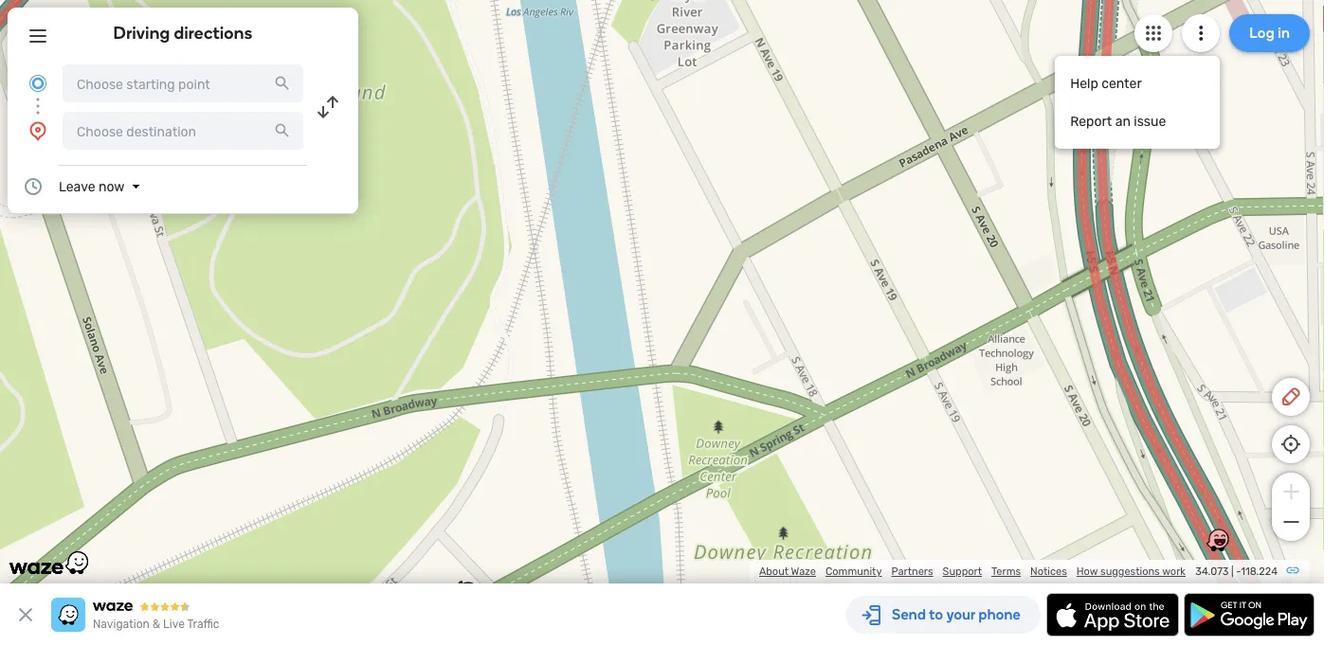 Task type: locate. For each thing, give the bounding box(es) containing it.
Choose starting point text field
[[63, 64, 303, 102]]

driving
[[113, 23, 170, 43]]

support
[[943, 565, 982, 578]]

zoom in image
[[1279, 481, 1303, 503]]

clock image
[[22, 175, 45, 198]]

34.073
[[1195, 565, 1229, 578]]

terms
[[991, 565, 1021, 578]]

about waze community partners support terms notices how suggestions work
[[759, 565, 1186, 578]]

how
[[1076, 565, 1098, 578]]

-
[[1236, 565, 1241, 578]]

how suggestions work link
[[1076, 565, 1186, 578]]

partners
[[891, 565, 933, 578]]

notices
[[1030, 565, 1067, 578]]

x image
[[14, 604, 37, 627]]

current location image
[[27, 72, 49, 95]]

pencil image
[[1280, 386, 1302, 409]]

traffic
[[187, 618, 219, 631]]

terms link
[[991, 565, 1021, 578]]

support link
[[943, 565, 982, 578]]

about
[[759, 565, 789, 578]]

work
[[1162, 565, 1186, 578]]

118.224
[[1241, 565, 1278, 578]]

community
[[826, 565, 882, 578]]

notices link
[[1030, 565, 1067, 578]]



Task type: describe. For each thing, give the bounding box(es) containing it.
suggestions
[[1100, 565, 1160, 578]]

location image
[[27, 119, 49, 142]]

partners link
[[891, 565, 933, 578]]

34.073 | -118.224
[[1195, 565, 1278, 578]]

navigation & live traffic
[[93, 618, 219, 631]]

now
[[98, 179, 125, 194]]

leave now
[[59, 179, 125, 194]]

navigation
[[93, 618, 150, 631]]

zoom out image
[[1279, 511, 1303, 534]]

community link
[[826, 565, 882, 578]]

about waze link
[[759, 565, 816, 578]]

&
[[152, 618, 160, 631]]

directions
[[174, 23, 253, 43]]

waze
[[791, 565, 816, 578]]

live
[[163, 618, 185, 631]]

Choose destination text field
[[63, 112, 303, 150]]

driving directions
[[113, 23, 253, 43]]

|
[[1231, 565, 1234, 578]]

link image
[[1285, 563, 1300, 578]]

leave
[[59, 179, 95, 194]]



Task type: vqa. For each thing, say whether or not it's contained in the screenshot.
Directions
yes



